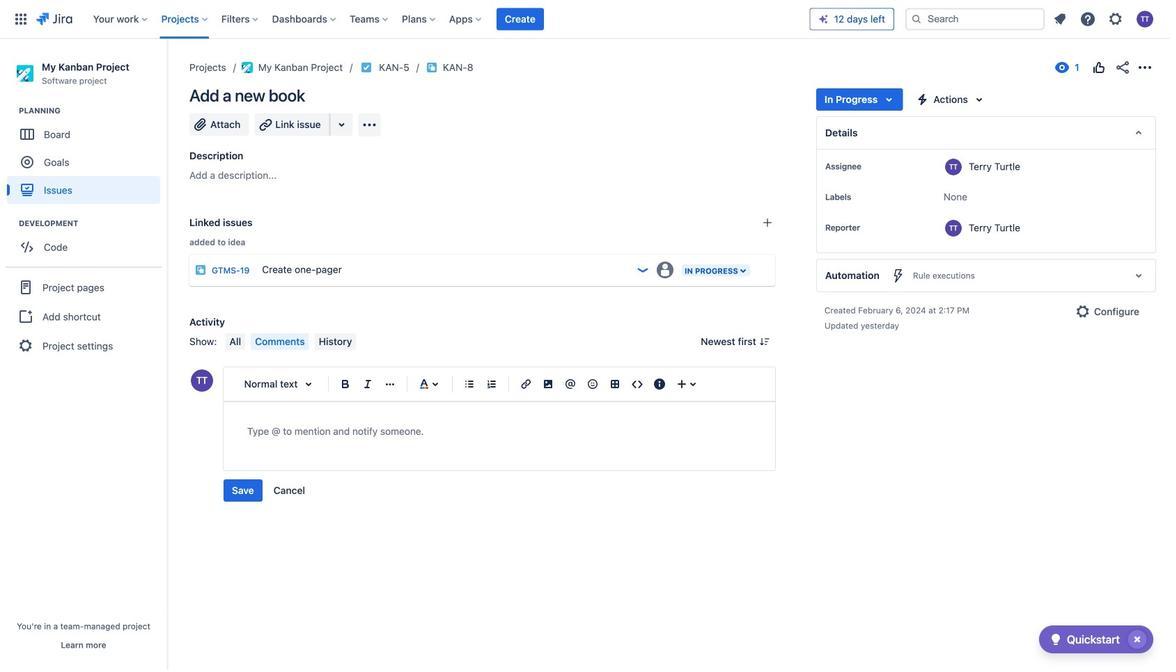 Task type: vqa. For each thing, say whether or not it's contained in the screenshot.
DEVELOPMENT ICON
yes



Task type: describe. For each thing, give the bounding box(es) containing it.
notifications image
[[1052, 11, 1069, 28]]

bold ⌘b image
[[337, 376, 354, 393]]

appswitcher icon image
[[13, 11, 29, 28]]

numbered list ⌘⇧7 image
[[483, 376, 500, 393]]

settings image
[[1108, 11, 1124, 28]]

my kanban project image
[[242, 62, 253, 73]]

automation element
[[816, 259, 1156, 293]]

add image, video, or file image
[[540, 376, 557, 393]]

subtask image
[[426, 62, 437, 73]]

details element
[[816, 116, 1156, 150]]

issue type: sub-task image
[[195, 265, 206, 276]]

dismiss quickstart image
[[1126, 629, 1149, 651]]

task image
[[361, 62, 372, 73]]

vote options: no one has voted for this issue yet. image
[[1091, 59, 1108, 76]]

reporter pin to top. only you can see pinned fields. image
[[863, 222, 874, 233]]

more formatting image
[[382, 376, 398, 393]]

more information about this user image
[[945, 220, 962, 237]]

emoji image
[[584, 376, 601, 393]]

link web pages and more image
[[333, 116, 350, 133]]

heading for "planning" image
[[19, 105, 166, 116]]

priority: low image
[[636, 263, 650, 277]]

primary element
[[8, 0, 810, 39]]

assignee pin to top. only you can see pinned fields. image
[[864, 161, 876, 172]]



Task type: locate. For each thing, give the bounding box(es) containing it.
table image
[[607, 376, 623, 393]]

help image
[[1080, 11, 1096, 28]]

goal image
[[21, 156, 33, 169]]

search image
[[911, 14, 922, 25]]

add app image
[[361, 117, 378, 133]]

Search field
[[906, 8, 1045, 30]]

sidebar element
[[0, 39, 167, 671]]

menu bar
[[222, 334, 359, 350]]

bullet list ⌘⇧8 image
[[461, 376, 478, 393]]

sidebar navigation image
[[152, 56, 183, 84]]

code snippet image
[[629, 376, 646, 393]]

1 vertical spatial heading
[[19, 218, 166, 229]]

jira image
[[36, 11, 72, 28], [36, 11, 72, 28]]

italic ⌘i image
[[359, 376, 376, 393]]

actions image
[[1137, 59, 1154, 76]]

2 heading from the top
[[19, 218, 166, 229]]

1 heading from the top
[[19, 105, 166, 116]]

banner
[[0, 0, 1170, 39]]

heading
[[19, 105, 166, 116], [19, 218, 166, 229]]

link image
[[518, 376, 534, 393]]

heading for development image on the left of the page
[[19, 218, 166, 229]]

info panel image
[[651, 376, 668, 393]]

more information about this user image
[[945, 159, 962, 176]]

labels pin to top. only you can see pinned fields. image
[[854, 192, 865, 203]]

check image
[[1048, 632, 1064, 649]]

copy link to issue image
[[471, 61, 482, 72]]

group
[[7, 105, 166, 208], [7, 218, 166, 266], [6, 267, 162, 366], [224, 480, 314, 502]]

your profile and settings image
[[1137, 11, 1154, 28]]

planning image
[[2, 103, 19, 119]]

development image
[[2, 215, 19, 232]]

link an issue image
[[762, 217, 773, 228]]

Comment - Main content area, start typing to enter text. text field
[[247, 424, 752, 440]]

0 vertical spatial heading
[[19, 105, 166, 116]]

mention image
[[562, 376, 579, 393]]



